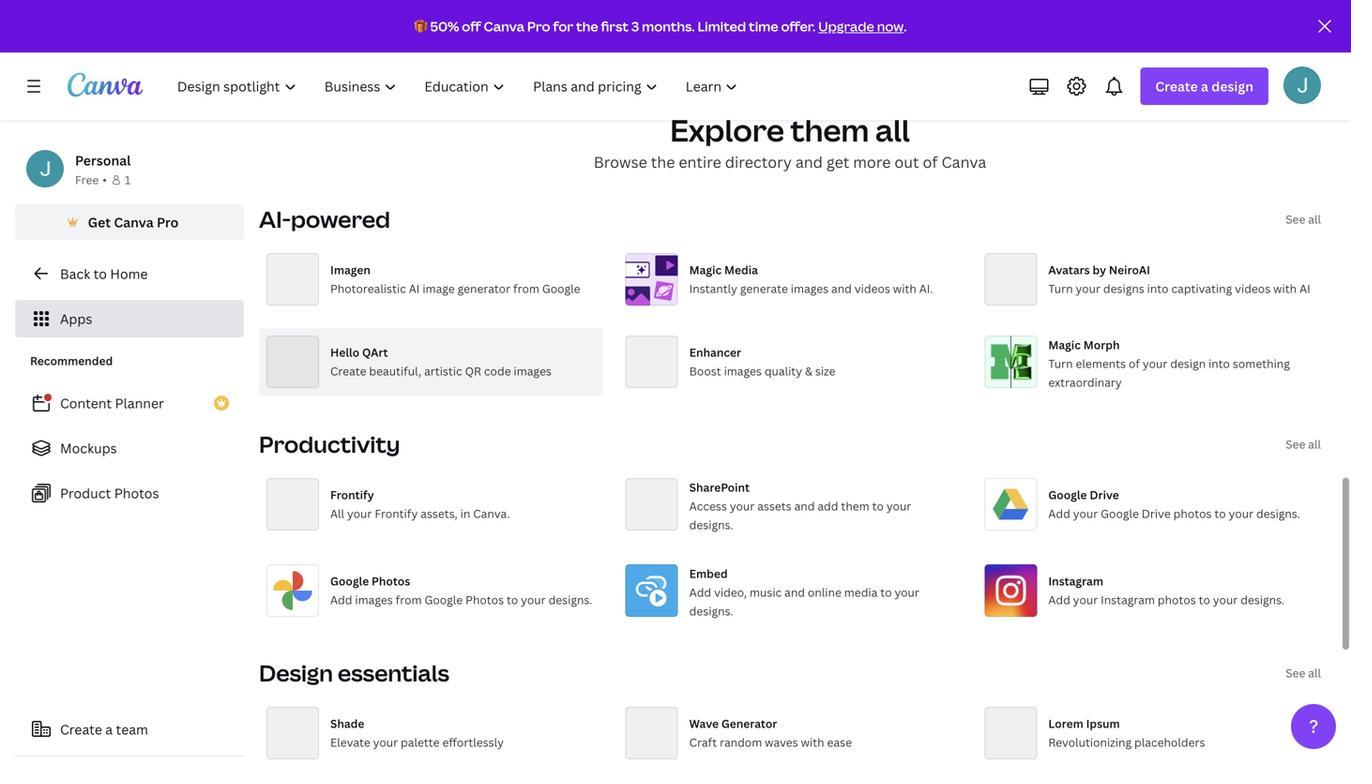 Task type: locate. For each thing, give the bounding box(es) containing it.
effortlessly
[[442, 735, 504, 751]]

to inside google photos add images from google photos to your designs.
[[507, 592, 518, 608]]

1 horizontal spatial ai
[[1300, 281, 1311, 296]]

to inside the embed add video, music and online media to your designs.
[[880, 585, 892, 600]]

frontify up all
[[330, 487, 374, 503]]

to
[[93, 265, 107, 283], [872, 499, 884, 514], [1215, 506, 1226, 522], [880, 585, 892, 600], [507, 592, 518, 608], [1199, 592, 1210, 608]]

2 videos from the left
[[1235, 281, 1271, 296]]

pro left for
[[527, 17, 550, 35]]

them right add
[[841, 499, 870, 514]]

all inside explore them all browse the entire directory and get more out of canva
[[875, 110, 910, 151]]

photos
[[1174, 506, 1212, 522], [1158, 592, 1196, 608]]

by
[[1093, 262, 1106, 278]]

0 vertical spatial photos
[[114, 485, 159, 502]]

2 horizontal spatial canva
[[942, 152, 986, 172]]

frontify
[[330, 487, 374, 503], [375, 506, 418, 522]]

0 horizontal spatial of
[[923, 152, 938, 172]]

1 horizontal spatial a
[[1201, 77, 1209, 95]]

photos for google
[[372, 574, 410, 589]]

1 vertical spatial the
[[651, 152, 675, 172]]

1 vertical spatial see all
[[1286, 437, 1321, 452]]

2 vertical spatial see
[[1286, 666, 1306, 681]]

off
[[462, 17, 481, 35]]

ai.
[[919, 281, 933, 296]]

drive
[[1090, 487, 1119, 503], [1142, 506, 1171, 522]]

to inside instagram add your instagram photos to your designs.
[[1199, 592, 1210, 608]]

0 horizontal spatial ai
[[409, 281, 420, 296]]

.
[[904, 17, 907, 35]]

1 videos from the left
[[855, 281, 890, 296]]

0 vertical spatial pro
[[527, 17, 550, 35]]

add inside google photos add images from google photos to your designs.
[[330, 592, 352, 608]]

designs. for access your assets and add them to your designs.
[[689, 517, 733, 533]]

entire
[[679, 152, 721, 172]]

1 horizontal spatial frontify
[[375, 506, 418, 522]]

1 vertical spatial see
[[1286, 437, 1306, 452]]

1 see from the top
[[1286, 212, 1306, 227]]

magic inside magic morph turn elements of your design into something extraordinary
[[1048, 337, 1081, 353]]

to for google drive add your google drive photos to your designs.
[[1215, 506, 1226, 522]]

instantly
[[689, 281, 737, 296]]

canva inside button
[[114, 213, 154, 231]]

0 horizontal spatial design
[[1170, 356, 1206, 372]]

0 vertical spatial into
[[1147, 281, 1169, 296]]

turn
[[1048, 281, 1073, 296], [1048, 356, 1073, 372]]

into
[[1147, 281, 1169, 296], [1209, 356, 1230, 372]]

videos inside avatars by neiroai turn your designs into captivating videos with ai
[[1235, 281, 1271, 296]]

0 horizontal spatial create
[[60, 721, 102, 739]]

your inside frontify all your frontify assets, in canva.
[[347, 506, 372, 522]]

apps
[[60, 310, 92, 328]]

of right out
[[923, 152, 938, 172]]

pro
[[527, 17, 550, 35], [157, 213, 179, 231]]

0 horizontal spatial with
[[801, 735, 824, 751]]

see all button
[[1286, 210, 1321, 229], [1286, 435, 1321, 454], [1286, 664, 1321, 683]]

3 see all button from the top
[[1286, 664, 1321, 683]]

50%
[[430, 17, 459, 35]]

2 ai from the left
[[1300, 281, 1311, 296]]

planner
[[115, 395, 164, 412]]

1 ai from the left
[[409, 281, 420, 296]]

0 vertical spatial them
[[790, 110, 869, 151]]

videos left ai.
[[855, 281, 890, 296]]

turn inside avatars by neiroai turn your designs into captivating videos with ai
[[1048, 281, 1073, 296]]

all
[[330, 506, 344, 522]]

0 horizontal spatial from
[[396, 592, 422, 608]]

create for create a team
[[60, 721, 102, 739]]

ai-powered
[[259, 204, 390, 235]]

the left entire in the top of the page
[[651, 152, 675, 172]]

1 horizontal spatial photos
[[372, 574, 410, 589]]

0 vertical spatial turn
[[1048, 281, 1073, 296]]

ai inside avatars by neiroai turn your designs into captivating videos with ai
[[1300, 281, 1311, 296]]

add inside google drive add your google drive photos to your designs.
[[1048, 506, 1070, 522]]

ai inside imagen photorealistic ai image generator from google
[[409, 281, 420, 296]]

mockups link
[[15, 430, 244, 467]]

to inside google drive add your google drive photos to your designs.
[[1215, 506, 1226, 522]]

0 horizontal spatial pro
[[157, 213, 179, 231]]

1 horizontal spatial with
[[893, 281, 917, 296]]

1 vertical spatial drive
[[1142, 506, 1171, 522]]

ipsum
[[1086, 716, 1120, 732]]

photos down frontify all your frontify assets, in canva.
[[372, 574, 410, 589]]

and inside the sharepoint access your assets and add them to your designs.
[[794, 499, 815, 514]]

elevate
[[330, 735, 370, 751]]

3 see from the top
[[1286, 666, 1306, 681]]

magic left morph
[[1048, 337, 1081, 353]]

0 vertical spatial create
[[1155, 77, 1198, 95]]

images right generate
[[791, 281, 829, 296]]

0 vertical spatial see all
[[1286, 212, 1321, 227]]

1 horizontal spatial drive
[[1142, 506, 1171, 522]]

with inside magic media instantly generate images and videos with ai.
[[893, 281, 917, 296]]

photos down canva.
[[466, 592, 504, 608]]

0 vertical spatial design
[[1212, 77, 1254, 95]]

add
[[818, 499, 838, 514]]

videos
[[855, 281, 890, 296], [1235, 281, 1271, 296]]

create inside "button"
[[60, 721, 102, 739]]

of inside explore them all browse the entire directory and get more out of canva
[[923, 152, 938, 172]]

pro up 'back to home' 'link'
[[157, 213, 179, 231]]

0 horizontal spatial magic
[[689, 262, 722, 278]]

2 vertical spatial see all button
[[1286, 664, 1321, 683]]

1 horizontal spatial the
[[651, 152, 675, 172]]

1 horizontal spatial from
[[513, 281, 539, 296]]

with up something
[[1273, 281, 1297, 296]]

list
[[15, 385, 244, 512]]

2 vertical spatial see all
[[1286, 666, 1321, 681]]

1 vertical spatial from
[[396, 592, 422, 608]]

photos inside instagram add your instagram photos to your designs.
[[1158, 592, 1196, 608]]

all
[[875, 110, 910, 151], [1308, 212, 1321, 227], [1308, 437, 1321, 452], [1308, 666, 1321, 681]]

canva right out
[[942, 152, 986, 172]]

2 horizontal spatial with
[[1273, 281, 1297, 296]]

1 vertical spatial turn
[[1048, 356, 1073, 372]]

embed add video, music and online media to your designs.
[[689, 566, 919, 619]]

2 turn from the top
[[1048, 356, 1073, 372]]

with left ease
[[801, 735, 824, 751]]

0 vertical spatial canva
[[484, 17, 525, 35]]

2 horizontal spatial create
[[1155, 77, 1198, 95]]

and
[[796, 152, 823, 172], [831, 281, 852, 296], [794, 499, 815, 514], [785, 585, 805, 600]]

placeholders
[[1134, 735, 1205, 751]]

0 vertical spatial see all button
[[1286, 210, 1321, 229]]

with inside avatars by neiroai turn your designs into captivating videos with ai
[[1273, 281, 1297, 296]]

1 vertical spatial into
[[1209, 356, 1230, 372]]

offer.
[[781, 17, 816, 35]]

1 vertical spatial create
[[330, 364, 366, 379]]

online
[[808, 585, 842, 600]]

see
[[1286, 212, 1306, 227], [1286, 437, 1306, 452], [1286, 666, 1306, 681]]

from right the generator at the top of page
[[513, 281, 539, 296]]

google drive add your google drive photos to your designs.
[[1048, 487, 1300, 522]]

0 vertical spatial a
[[1201, 77, 1209, 95]]

with inside wave generator craft random waves with ease
[[801, 735, 824, 751]]

2 vertical spatial create
[[60, 721, 102, 739]]

and inside explore them all browse the entire directory and get more out of canva
[[796, 152, 823, 172]]

hello qart group
[[259, 328, 603, 396]]

videos right captivating at the top
[[1235, 281, 1271, 296]]

0 horizontal spatial drive
[[1090, 487, 1119, 503]]

photos down mockups link
[[114, 485, 159, 502]]

0 horizontal spatial videos
[[855, 281, 890, 296]]

design inside dropdown button
[[1212, 77, 1254, 95]]

product photos link
[[15, 475, 244, 512]]

1 horizontal spatial magic
[[1048, 337, 1081, 353]]

a for team
[[105, 721, 113, 739]]

google inside imagen photorealistic ai image generator from google
[[542, 281, 580, 296]]

the
[[576, 17, 598, 35], [651, 152, 675, 172]]

3 see all from the top
[[1286, 666, 1321, 681]]

and inside magic media instantly generate images and videos with ai.
[[831, 281, 852, 296]]

1 vertical spatial them
[[841, 499, 870, 514]]

0 vertical spatial frontify
[[330, 487, 374, 503]]

1 turn from the top
[[1048, 281, 1073, 296]]

1 vertical spatial design
[[1170, 356, 1206, 372]]

get canva pro button
[[15, 205, 244, 240]]

create inside dropdown button
[[1155, 77, 1198, 95]]

browse
[[594, 152, 647, 172]]

into left something
[[1209, 356, 1230, 372]]

1 vertical spatial of
[[1129, 356, 1140, 372]]

designs. inside the embed add video, music and online media to your designs.
[[689, 604, 733, 619]]

them inside explore them all browse the entire directory and get more out of canva
[[790, 110, 869, 151]]

free
[[75, 172, 99, 188]]

0 vertical spatial see
[[1286, 212, 1306, 227]]

from inside imagen photorealistic ai image generator from google
[[513, 281, 539, 296]]

magic up instantly
[[689, 262, 722, 278]]

0 vertical spatial of
[[923, 152, 938, 172]]

0 vertical spatial magic
[[689, 262, 722, 278]]

0 horizontal spatial photos
[[114, 485, 159, 502]]

avatars
[[1048, 262, 1090, 278]]

back to home link
[[15, 255, 244, 293]]

magic inside magic media instantly generate images and videos with ai.
[[689, 262, 722, 278]]

frontify left assets,
[[375, 506, 418, 522]]

designs. inside google drive add your google drive photos to your designs.
[[1256, 506, 1300, 522]]

from inside google photos add images from google photos to your designs.
[[396, 592, 422, 608]]

1 horizontal spatial pro
[[527, 17, 550, 35]]

1 vertical spatial canva
[[942, 152, 986, 172]]

1 vertical spatial see all button
[[1286, 435, 1321, 454]]

more
[[853, 152, 891, 172]]

months.
[[642, 17, 695, 35]]

images up essentials
[[355, 592, 393, 608]]

0 vertical spatial from
[[513, 281, 539, 296]]

a for design
[[1201, 77, 1209, 95]]

1 vertical spatial photos
[[372, 574, 410, 589]]

product
[[60, 485, 111, 502]]

turn down the avatars
[[1048, 281, 1073, 296]]

🎁
[[414, 17, 428, 35]]

morph
[[1083, 337, 1120, 353]]

and right music
[[785, 585, 805, 600]]

1 vertical spatial a
[[105, 721, 113, 739]]

2 vertical spatial canva
[[114, 213, 154, 231]]

of right elements
[[1129, 356, 1140, 372]]

photorealistic
[[330, 281, 406, 296]]

1 vertical spatial frontify
[[375, 506, 418, 522]]

0 horizontal spatial a
[[105, 721, 113, 739]]

turn inside magic morph turn elements of your design into something extraordinary
[[1048, 356, 1073, 372]]

create
[[1155, 77, 1198, 95], [330, 364, 366, 379], [60, 721, 102, 739]]

1 see all button from the top
[[1286, 210, 1321, 229]]

add inside the embed add video, music and online media to your designs.
[[689, 585, 711, 600]]

neiroai
[[1109, 262, 1150, 278]]

image
[[423, 281, 455, 296]]

turn up extraordinary
[[1048, 356, 1073, 372]]

them up get
[[790, 110, 869, 151]]

assets,
[[421, 506, 458, 522]]

ai
[[409, 281, 420, 296], [1300, 281, 1311, 296]]

imagen photorealistic ai image generator from google
[[330, 262, 580, 296]]

into down neiroai
[[1147, 281, 1169, 296]]

the right for
[[576, 17, 598, 35]]

1 horizontal spatial videos
[[1235, 281, 1271, 296]]

shade
[[330, 716, 364, 732]]

all for ai-powered
[[1308, 212, 1321, 227]]

see all for essentials
[[1286, 666, 1321, 681]]

2 horizontal spatial photos
[[466, 592, 504, 608]]

see all
[[1286, 212, 1321, 227], [1286, 437, 1321, 452], [1286, 666, 1321, 681]]

back
[[60, 265, 90, 283]]

design left something
[[1170, 356, 1206, 372]]

1 vertical spatial magic
[[1048, 337, 1081, 353]]

a inside dropdown button
[[1201, 77, 1209, 95]]

images right code
[[514, 364, 552, 379]]

create inside hello qart create beautiful, artistic qr code images
[[330, 364, 366, 379]]

and right generate
[[831, 281, 852, 296]]

get
[[88, 213, 111, 231]]

0 horizontal spatial into
[[1147, 281, 1169, 296]]

0 vertical spatial the
[[576, 17, 598, 35]]

magic morph turn elements of your design into something extraordinary
[[1048, 337, 1290, 390]]

create a design button
[[1140, 68, 1269, 105]]

your inside magic morph turn elements of your design into something extraordinary
[[1143, 356, 1168, 372]]

waves
[[765, 735, 798, 751]]

images down enhancer
[[724, 364, 762, 379]]

1 horizontal spatial design
[[1212, 77, 1254, 95]]

0 vertical spatial drive
[[1090, 487, 1119, 503]]

1 vertical spatial photos
[[1158, 592, 1196, 608]]

1 see all from the top
[[1286, 212, 1321, 227]]

them inside the sharepoint access your assets and add them to your designs.
[[841, 499, 870, 514]]

1 horizontal spatial into
[[1209, 356, 1230, 372]]

with left ai.
[[893, 281, 917, 296]]

0 vertical spatial photos
[[1174, 506, 1212, 522]]

designs. inside the sharepoint access your assets and add them to your designs.
[[689, 517, 733, 533]]

from up essentials
[[396, 592, 422, 608]]

to inside the sharepoint access your assets and add them to your designs.
[[872, 499, 884, 514]]

john smith image
[[1284, 66, 1321, 104]]

them
[[790, 110, 869, 151], [841, 499, 870, 514]]

get canva pro
[[88, 213, 179, 231]]

1 horizontal spatial create
[[330, 364, 366, 379]]

a inside "button"
[[105, 721, 113, 739]]

canva right off
[[484, 17, 525, 35]]

quality
[[765, 364, 802, 379]]

and left add
[[794, 499, 815, 514]]

1 vertical spatial pro
[[157, 213, 179, 231]]

0 horizontal spatial canva
[[114, 213, 154, 231]]

with
[[893, 281, 917, 296], [1273, 281, 1297, 296], [801, 735, 824, 751]]

1 horizontal spatial of
[[1129, 356, 1140, 372]]

design left john smith image
[[1212, 77, 1254, 95]]

design
[[1212, 77, 1254, 95], [1170, 356, 1206, 372]]

canva right the get
[[114, 213, 154, 231]]

and left get
[[796, 152, 823, 172]]

canva.
[[473, 506, 510, 522]]

canva
[[484, 17, 525, 35], [942, 152, 986, 172], [114, 213, 154, 231]]

designs. inside google photos add images from google photos to your designs.
[[549, 592, 592, 608]]

see for essentials
[[1286, 666, 1306, 681]]

hello
[[330, 345, 359, 360]]



Task type: describe. For each thing, give the bounding box(es) containing it.
media
[[724, 262, 758, 278]]

now
[[877, 17, 904, 35]]

&
[[805, 364, 813, 379]]

1 vertical spatial instagram
[[1101, 592, 1155, 608]]

apps link
[[15, 300, 244, 338]]

your inside avatars by neiroai turn your designs into captivating videos with ai
[[1076, 281, 1101, 296]]

craft
[[689, 735, 717, 751]]

canva inside explore them all browse the entire directory and get more out of canva
[[942, 152, 986, 172]]

1
[[125, 172, 131, 188]]

wave generator craft random waves with ease
[[689, 716, 852, 751]]

designs. for add images from google photos to your designs.
[[549, 592, 592, 608]]

pro inside button
[[157, 213, 179, 231]]

artistic
[[424, 364, 462, 379]]

design inside magic morph turn elements of your design into something extraordinary
[[1170, 356, 1206, 372]]

add inside instagram add your instagram photos to your designs.
[[1048, 592, 1070, 608]]

sharepoint
[[689, 480, 750, 495]]

sharepoint access your assets and add them to your designs.
[[689, 480, 911, 533]]

see for powered
[[1286, 212, 1306, 227]]

shade elevate your palette effortlessly
[[330, 716, 504, 751]]

powered
[[291, 204, 390, 235]]

qart
[[362, 345, 388, 360]]

create a design
[[1155, 77, 1254, 95]]

random
[[720, 735, 762, 751]]

lorem
[[1048, 716, 1083, 732]]

team
[[116, 721, 148, 739]]

all for productivity
[[1308, 437, 1321, 452]]

designs. inside instagram add your instagram photos to your designs.
[[1241, 592, 1285, 608]]

extraordinary
[[1048, 375, 1122, 390]]

2 see all button from the top
[[1286, 435, 1321, 454]]

2 see from the top
[[1286, 437, 1306, 452]]

2 vertical spatial photos
[[466, 592, 504, 608]]

access
[[689, 499, 727, 514]]

ease
[[827, 735, 852, 751]]

photos inside google drive add your google drive photos to your designs.
[[1174, 506, 1212, 522]]

🎁 50% off canva pro for the first 3 months. limited time offer. upgrade now .
[[414, 17, 907, 35]]

lorem ipsum revolutionizing placeholders
[[1048, 716, 1205, 751]]

magic for instantly
[[689, 262, 722, 278]]

enhancer
[[689, 345, 741, 360]]

beautiful,
[[369, 364, 421, 379]]

hello qart create beautiful, artistic qr code images
[[330, 345, 552, 379]]

see all button for essentials
[[1286, 664, 1321, 683]]

2 see all from the top
[[1286, 437, 1321, 452]]

designs
[[1103, 281, 1145, 296]]

the inside explore them all browse the entire directory and get more out of canva
[[651, 152, 675, 172]]

images inside hello qart create beautiful, artistic qr code images
[[514, 364, 552, 379]]

your inside the embed add video, music and online media to your designs.
[[895, 585, 919, 600]]

explore them all browse the entire directory and get more out of canva
[[594, 110, 986, 172]]

design
[[259, 658, 333, 689]]

productivity
[[259, 429, 400, 460]]

personal
[[75, 152, 131, 169]]

get
[[827, 152, 849, 172]]

revolutionizing
[[1048, 735, 1132, 751]]

product photos
[[60, 485, 159, 502]]

to for sharepoint access your assets and add them to your designs.
[[872, 499, 884, 514]]

something
[[1233, 356, 1290, 372]]

frontify all your frontify assets, in canva.
[[330, 487, 510, 522]]

design essentials
[[259, 658, 449, 689]]

music
[[750, 585, 782, 600]]

mockups
[[60, 440, 117, 457]]

videos inside magic media instantly generate images and videos with ai.
[[855, 281, 890, 296]]

upgrade
[[818, 17, 874, 35]]

out
[[895, 152, 919, 172]]

home
[[110, 265, 148, 283]]

limited
[[698, 17, 746, 35]]

enhancer boost images quality & size
[[689, 345, 836, 379]]

images inside magic media instantly generate images and videos with ai.
[[791, 281, 829, 296]]

3
[[631, 17, 639, 35]]

wave
[[689, 716, 719, 732]]

generator
[[458, 281, 511, 296]]

in
[[460, 506, 470, 522]]

create a team button
[[15, 711, 244, 749]]

images inside google photos add images from google photos to your designs.
[[355, 592, 393, 608]]

imagen
[[330, 262, 371, 278]]

into inside avatars by neiroai turn your designs into captivating videos with ai
[[1147, 281, 1169, 296]]

and inside the embed add video, music and online media to your designs.
[[785, 585, 805, 600]]

avatars by neiroai turn your designs into captivating videos with ai
[[1048, 262, 1311, 296]]

0 vertical spatial instagram
[[1048, 574, 1103, 589]]

0 horizontal spatial the
[[576, 17, 598, 35]]

0 horizontal spatial frontify
[[330, 487, 374, 503]]

magic media instantly generate images and videos with ai.
[[689, 262, 933, 296]]

top level navigation element
[[165, 68, 754, 105]]

•
[[103, 172, 107, 188]]

see all for powered
[[1286, 212, 1321, 227]]

qr
[[465, 364, 481, 379]]

content planner link
[[15, 385, 244, 422]]

create for create a design
[[1155, 77, 1198, 95]]

1 horizontal spatial canva
[[484, 17, 525, 35]]

generate
[[740, 281, 788, 296]]

time
[[749, 17, 778, 35]]

back to home
[[60, 265, 148, 283]]

your inside "shade elevate your palette effortlessly"
[[373, 735, 398, 751]]

your inside google photos add images from google photos to your designs.
[[521, 592, 546, 608]]

list containing content planner
[[15, 385, 244, 512]]

first
[[601, 17, 629, 35]]

to inside 'link'
[[93, 265, 107, 283]]

directory
[[725, 152, 792, 172]]

recommended
[[30, 353, 113, 369]]

instagram add your instagram photos to your designs.
[[1048, 574, 1285, 608]]

magic for turn
[[1048, 337, 1081, 353]]

images inside enhancer boost images quality & size
[[724, 364, 762, 379]]

generator
[[721, 716, 777, 732]]

photos for product
[[114, 485, 159, 502]]

designs. for add your google drive photos to your designs.
[[1256, 506, 1300, 522]]

to for embed add video, music and online media to your designs.
[[880, 585, 892, 600]]

see all button for powered
[[1286, 210, 1321, 229]]

explore
[[670, 110, 784, 151]]

content planner
[[60, 395, 164, 412]]

of inside magic morph turn elements of your design into something extraordinary
[[1129, 356, 1140, 372]]

video,
[[714, 585, 747, 600]]

free •
[[75, 172, 107, 188]]

create a team
[[60, 721, 148, 739]]

embed
[[689, 566, 728, 582]]

to for google photos add images from google photos to your designs.
[[507, 592, 518, 608]]

all for design essentials
[[1308, 666, 1321, 681]]

designs. for add video, music and online media to your designs.
[[689, 604, 733, 619]]

boost
[[689, 364, 721, 379]]

essentials
[[338, 658, 449, 689]]

into inside magic morph turn elements of your design into something extraordinary
[[1209, 356, 1230, 372]]

captivating
[[1171, 281, 1232, 296]]



Task type: vqa. For each thing, say whether or not it's contained in the screenshot.


